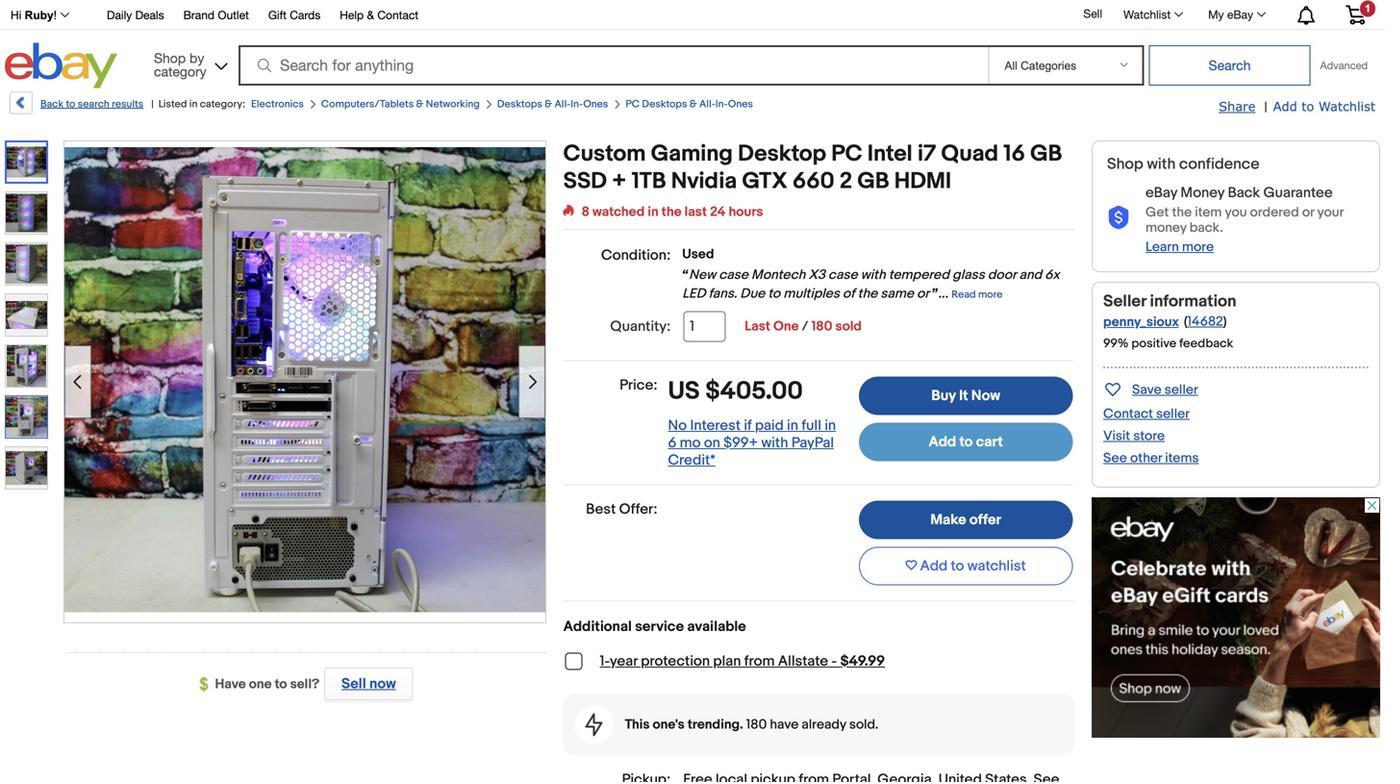Task type: locate. For each thing, give the bounding box(es) containing it.
watchlist down the advanced
[[1319, 99, 1376, 114]]

0 horizontal spatial in-
[[571, 98, 583, 111]]

with right if
[[761, 434, 788, 452]]

add inside button
[[920, 557, 948, 575]]

$99+
[[724, 434, 758, 452]]

1 vertical spatial contact
[[1104, 406, 1153, 422]]

0 vertical spatial more
[[1182, 239, 1214, 255]]

all- up gaming
[[699, 98, 716, 111]]

allstate
[[778, 653, 828, 670]]

sell left watchlist link on the top right
[[1084, 7, 1103, 20]]

last
[[745, 318, 771, 335]]

seller information penny_sioux ( 14682 ) 99% positive feedback
[[1104, 291, 1237, 351]]

to right one
[[275, 676, 287, 693]]

case up of
[[828, 267, 858, 283]]

learn more link
[[1146, 239, 1214, 255]]

advanced link
[[1311, 46, 1378, 85]]

1 horizontal spatial desktops
[[642, 98, 687, 111]]

more down the back.
[[1182, 239, 1214, 255]]

or inside " new case montech x3 case with tempered glass door and 6x led fans. due to multiples of the same or
[[917, 286, 929, 302]]

custom
[[563, 140, 646, 168]]

0 horizontal spatial |
[[151, 98, 154, 111]]

account navigation
[[0, 0, 1381, 30]]

back.
[[1190, 220, 1224, 236]]

0 vertical spatial watchlist
[[1124, 8, 1171, 21]]

...
[[939, 286, 949, 302]]

networking
[[426, 98, 480, 111]]

in- up gaming
[[716, 98, 728, 111]]

more down the door
[[978, 289, 1003, 301]]

ones down search for anything text box
[[583, 98, 608, 111]]

| left listed
[[151, 98, 154, 111]]

in-
[[571, 98, 583, 111], [716, 98, 728, 111]]

0 horizontal spatial gb
[[858, 168, 890, 195]]

the
[[662, 204, 682, 220], [1172, 204, 1192, 221], [858, 286, 878, 302]]

advertisement region
[[1092, 497, 1381, 738]]

in right listed
[[189, 98, 198, 111]]

seller inside "contact seller visit store see other items"
[[1156, 406, 1190, 422]]

desktop
[[738, 140, 826, 168]]

0 horizontal spatial with details__icon image
[[586, 713, 603, 736]]

1 horizontal spatial in-
[[716, 98, 728, 111]]

2 vertical spatial add
[[920, 557, 948, 575]]

ebay inside account navigation
[[1228, 8, 1254, 21]]

shop with confidence
[[1107, 155, 1260, 174]]

best offer:
[[586, 501, 658, 518]]

shop by category banner
[[0, 0, 1381, 93]]

0 vertical spatial with details__icon image
[[1107, 206, 1130, 230]]

seller down save seller
[[1156, 406, 1190, 422]]

0 vertical spatial contact
[[378, 8, 419, 22]]

custom gaming desktop pc intel i7 quad 16 gb ssd + 1tb nvidia gtx 660 2 gb hdmi - picture 6 of 7 image
[[64, 147, 546, 612]]

gb right 2
[[858, 168, 890, 195]]

1 vertical spatial pc
[[831, 140, 863, 168]]

contact up visit store link
[[1104, 406, 1153, 422]]

0 horizontal spatial contact
[[378, 8, 419, 22]]

1 horizontal spatial ebay
[[1228, 8, 1254, 21]]

help & contact
[[340, 8, 419, 22]]

this
[[625, 717, 650, 733]]

computers/tablets
[[321, 98, 414, 111]]

led
[[682, 286, 706, 302]]

with details__icon image left get
[[1107, 206, 1130, 230]]

0 vertical spatial pc
[[626, 98, 640, 111]]

none submit inside shop by category banner
[[1149, 45, 1311, 86]]

penny_sioux link
[[1104, 314, 1179, 330]]

desktops right networking at top left
[[497, 98, 542, 111]]

with up get
[[1147, 155, 1176, 174]]

pc inside the custom gaming desktop pc intel i7 quad 16 gb ssd + 1tb nvidia gtx 660 2 gb hdmi
[[831, 140, 863, 168]]

case up fans. at right top
[[719, 267, 748, 283]]

contact
[[378, 8, 419, 22], [1104, 406, 1153, 422]]

& for help
[[367, 8, 374, 22]]

see
[[1104, 450, 1127, 467]]

1 vertical spatial ebay
[[1146, 184, 1178, 202]]

with up same
[[861, 267, 886, 283]]

1 horizontal spatial back
[[1228, 184, 1260, 202]]

1 vertical spatial seller
[[1156, 406, 1190, 422]]

pc down search for anything text box
[[626, 98, 640, 111]]

1 desktops from the left
[[497, 98, 542, 111]]

2 horizontal spatial with
[[1147, 155, 1176, 174]]

0 horizontal spatial all-
[[555, 98, 571, 111]]

more inside " ... read more
[[978, 289, 1003, 301]]

2 desktops from the left
[[642, 98, 687, 111]]

1 horizontal spatial ones
[[728, 98, 753, 111]]

0 vertical spatial or
[[1303, 204, 1315, 221]]

1 horizontal spatial with
[[861, 267, 886, 283]]

have
[[215, 676, 246, 693]]

1 vertical spatial shop
[[1107, 155, 1144, 174]]

watchlist right sell link
[[1124, 8, 1171, 21]]

seller inside button
[[1165, 382, 1199, 398]]

1 horizontal spatial contact
[[1104, 406, 1153, 422]]

0 horizontal spatial back
[[40, 98, 64, 111]]

1 vertical spatial with details__icon image
[[586, 713, 603, 736]]

& inside "link"
[[367, 8, 374, 22]]

add for add to cart
[[929, 433, 956, 451]]

-
[[832, 653, 837, 670]]

0 horizontal spatial sell
[[342, 675, 366, 693]]

or down the guarantee
[[1303, 204, 1315, 221]]

the right of
[[858, 286, 878, 302]]

shop inside the shop by category
[[154, 50, 186, 66]]

add down "buy"
[[929, 433, 956, 451]]

from
[[744, 653, 775, 670]]

item
[[1195, 204, 1222, 221]]

case
[[719, 267, 748, 283], [828, 267, 858, 283]]

sell inside account navigation
[[1084, 7, 1103, 20]]

available
[[687, 618, 746, 635]]

feedback
[[1180, 336, 1234, 351]]

0 vertical spatial seller
[[1165, 382, 1199, 398]]

1 vertical spatial back
[[1228, 184, 1260, 202]]

watched
[[593, 204, 645, 220]]

0 horizontal spatial the
[[662, 204, 682, 220]]

save seller
[[1132, 382, 1199, 398]]

it
[[959, 387, 968, 405]]

with details__icon image inside us $405.00 main content
[[586, 713, 603, 736]]

pc
[[626, 98, 640, 111], [831, 140, 863, 168]]

1 horizontal spatial more
[[1182, 239, 1214, 255]]

1 vertical spatial 180
[[746, 717, 767, 733]]

0 vertical spatial with
[[1147, 155, 1176, 174]]

search
[[78, 98, 109, 111]]

to down montech
[[768, 286, 781, 302]]

& up gaming
[[690, 98, 697, 111]]

to down the advanced link
[[1302, 99, 1314, 114]]

hours
[[729, 204, 763, 220]]

"
[[932, 286, 939, 302]]

with details__icon image
[[1107, 206, 1130, 230], [586, 713, 603, 736]]

add down make
[[920, 557, 948, 575]]

ebay inside ebay money back guarantee get the item you ordered or your money back. learn more
[[1146, 184, 1178, 202]]

0 vertical spatial 180
[[811, 318, 833, 335]]

1 horizontal spatial shop
[[1107, 155, 1144, 174]]

back inside ebay money back guarantee get the item you ordered or your money back. learn more
[[1228, 184, 1260, 202]]

0 horizontal spatial pc
[[626, 98, 640, 111]]

quad
[[941, 140, 999, 168]]

advanced
[[1320, 59, 1368, 72]]

sell now link
[[320, 668, 413, 700]]

gb right 16
[[1030, 140, 1062, 168]]

visit
[[1104, 428, 1131, 444]]

180 left have
[[746, 717, 767, 733]]

2 horizontal spatial the
[[1172, 204, 1192, 221]]

contact inside help & contact "link"
[[378, 8, 419, 22]]

to left watchlist on the right of page
[[951, 557, 964, 575]]

1 vertical spatial with
[[861, 267, 886, 283]]

paid
[[755, 417, 784, 434]]

8
[[582, 204, 590, 220]]

shop for shop with confidence
[[1107, 155, 1144, 174]]

0 horizontal spatial case
[[719, 267, 748, 283]]

1 horizontal spatial or
[[1303, 204, 1315, 221]]

us $405.00 main content
[[563, 140, 1075, 782]]

or
[[1303, 204, 1315, 221], [917, 286, 929, 302]]

desktops & all-in-ones
[[497, 98, 608, 111]]

ones up desktop
[[728, 98, 753, 111]]

condition:
[[601, 247, 671, 264]]

back
[[40, 98, 64, 111], [1228, 184, 1260, 202]]

share button
[[1219, 98, 1256, 115]]

1 vertical spatial watchlist
[[1319, 99, 1376, 114]]

picture 2 of 7 image
[[6, 192, 47, 234]]

| right share button
[[1265, 99, 1268, 115]]

1 horizontal spatial pc
[[831, 140, 863, 168]]

daily deals
[[107, 8, 164, 22]]

0 vertical spatial shop
[[154, 50, 186, 66]]

desktops & all-in-ones link
[[497, 98, 608, 111]]

0 vertical spatial sell
[[1084, 7, 1103, 20]]

gift
[[268, 8, 287, 22]]

my
[[1208, 8, 1224, 21]]

1 horizontal spatial the
[[858, 286, 878, 302]]

0 horizontal spatial with
[[761, 434, 788, 452]]

price:
[[620, 377, 658, 394]]

seller
[[1165, 382, 1199, 398], [1156, 406, 1190, 422]]

all- down search for anything text box
[[555, 98, 571, 111]]

1 horizontal spatial all-
[[699, 98, 716, 111]]

contact right help
[[378, 8, 419, 22]]

add right share
[[1273, 99, 1298, 114]]

1 vertical spatial or
[[917, 286, 929, 302]]

2 in- from the left
[[716, 98, 728, 111]]

to inside share | add to watchlist
[[1302, 99, 1314, 114]]

0 horizontal spatial desktops
[[497, 98, 542, 111]]

have one to sell?
[[215, 676, 320, 693]]

& left networking at top left
[[416, 98, 424, 111]]

& right help
[[367, 8, 374, 22]]

help & contact link
[[340, 5, 419, 26]]

& for computers/tablets
[[416, 98, 424, 111]]

0 horizontal spatial ones
[[583, 98, 608, 111]]

0 vertical spatial ebay
[[1228, 8, 1254, 21]]

your
[[1318, 204, 1344, 221]]

seller right save
[[1165, 382, 1199, 398]]

make offer
[[931, 511, 1001, 529]]

ebay right my
[[1228, 8, 1254, 21]]

brand outlet link
[[183, 5, 249, 26]]

8 watched in the last 24 hours
[[582, 204, 763, 220]]

watchlist link
[[1113, 3, 1192, 26]]

or inside ebay money back guarantee get the item you ordered or your money back. learn more
[[1303, 204, 1315, 221]]

outlet
[[218, 8, 249, 22]]

pc left intel on the top
[[831, 140, 863, 168]]

the inside " new case montech x3 case with tempered glass door and 6x led fans. due to multiples of the same or
[[858, 286, 878, 302]]

no
[[668, 417, 687, 434]]

None submit
[[1149, 45, 1311, 86]]

1 vertical spatial add
[[929, 433, 956, 451]]

180 right /
[[811, 318, 833, 335]]

now
[[972, 387, 1000, 405]]

with details__icon image left this on the left bottom
[[586, 713, 603, 736]]

1 horizontal spatial |
[[1265, 99, 1268, 115]]

category:
[[200, 98, 245, 111]]

offer:
[[619, 501, 658, 518]]

trending.
[[688, 717, 743, 733]]

1 vertical spatial more
[[978, 289, 1003, 301]]

0 vertical spatial back
[[40, 98, 64, 111]]

to left search
[[66, 98, 75, 111]]

quantity:
[[610, 318, 671, 335]]

help
[[340, 8, 364, 22]]

or left the " in the top of the page
[[917, 286, 929, 302]]

back left search
[[40, 98, 64, 111]]

1 horizontal spatial case
[[828, 267, 858, 283]]

the right get
[[1172, 204, 1192, 221]]

ones
[[583, 98, 608, 111], [728, 98, 753, 111]]

& down search for anything text box
[[545, 98, 552, 111]]

with details__icon image for this one's trending.
[[586, 713, 603, 736]]

1 horizontal spatial watchlist
[[1319, 99, 1376, 114]]

in- down search for anything text box
[[571, 98, 583, 111]]

back up you
[[1228, 184, 1260, 202]]

the left the "last"
[[662, 204, 682, 220]]

0 vertical spatial add
[[1273, 99, 1298, 114]]

service
[[635, 618, 684, 635]]

desktops up gaming
[[642, 98, 687, 111]]

electronics link
[[251, 98, 304, 111]]

1 vertical spatial sell
[[342, 675, 366, 693]]

2 vertical spatial with
[[761, 434, 788, 452]]

|
[[151, 98, 154, 111], [1265, 99, 1268, 115]]

daily
[[107, 8, 132, 22]]

if
[[744, 417, 752, 434]]

1 horizontal spatial sell
[[1084, 7, 1103, 20]]

0 horizontal spatial ebay
[[1146, 184, 1178, 202]]

back inside 'link'
[[40, 98, 64, 111]]

0 horizontal spatial shop
[[154, 50, 186, 66]]

99%
[[1104, 336, 1129, 351]]

0 horizontal spatial 180
[[746, 717, 767, 733]]

last one / 180 sold
[[745, 318, 862, 335]]

results
[[112, 98, 144, 111]]

listed
[[158, 98, 187, 111]]

0 horizontal spatial watchlist
[[1124, 8, 1171, 21]]

sell now
[[342, 675, 396, 693]]

cart
[[976, 433, 1003, 451]]

my ebay
[[1208, 8, 1254, 21]]

1 horizontal spatial 180
[[811, 318, 833, 335]]

sell left now
[[342, 675, 366, 693]]

1 horizontal spatial gb
[[1030, 140, 1062, 168]]

0 horizontal spatial or
[[917, 286, 929, 302]]

0 horizontal spatial more
[[978, 289, 1003, 301]]

watchlist inside share | add to watchlist
[[1319, 99, 1376, 114]]

1 horizontal spatial with details__icon image
[[1107, 206, 1130, 230]]

ebay up get
[[1146, 184, 1178, 202]]



Task type: describe. For each thing, give the bounding box(es) containing it.
to left cart
[[960, 433, 973, 451]]

us $405.00
[[668, 377, 803, 406]]

to inside button
[[951, 557, 964, 575]]

gtx
[[742, 168, 788, 195]]

" new case montech x3 case with tempered glass door and 6x led fans. due to multiples of the same or
[[682, 267, 1060, 302]]

!
[[54, 9, 57, 22]]

seller for save
[[1165, 382, 1199, 398]]

6x
[[1045, 267, 1060, 283]]

sell for sell now
[[342, 675, 366, 693]]

you
[[1225, 204, 1247, 221]]

pc desktops & all-in-ones link
[[626, 98, 753, 111]]

money
[[1146, 220, 1187, 236]]

confidence
[[1179, 155, 1260, 174]]

one
[[249, 676, 272, 693]]

picture 3 of 7 image
[[6, 243, 47, 285]]

save seller button
[[1104, 378, 1199, 400]]

one's
[[653, 717, 685, 733]]

sold
[[836, 318, 862, 335]]

/
[[802, 318, 808, 335]]

14682
[[1188, 314, 1224, 330]]

share
[[1219, 99, 1256, 114]]

& for desktops
[[545, 98, 552, 111]]

and
[[1019, 267, 1042, 283]]

contact inside "contact seller visit store see other items"
[[1104, 406, 1153, 422]]

on
[[704, 434, 721, 452]]

multiples
[[784, 286, 840, 302]]

the inside ebay money back guarantee get the item you ordered or your money back. learn more
[[1172, 204, 1192, 221]]

store
[[1134, 428, 1165, 444]]

gift cards
[[268, 8, 321, 22]]

nvidia
[[671, 168, 737, 195]]

gaming
[[651, 140, 733, 168]]

1 all- from the left
[[555, 98, 571, 111]]

picture 6 of 7 image
[[6, 396, 47, 438]]

share | add to watchlist
[[1219, 99, 1376, 115]]

Search for anything text field
[[241, 47, 985, 84]]

by
[[190, 50, 204, 66]]

660
[[793, 168, 835, 195]]

daily deals link
[[107, 5, 164, 26]]

seller
[[1104, 291, 1147, 312]]

add inside share | add to watchlist
[[1273, 99, 1298, 114]]

with inside no interest if paid in full in 6 mo on $99+ with paypal credit*
[[761, 434, 788, 452]]

16
[[1004, 140, 1025, 168]]

guarantee
[[1264, 184, 1333, 202]]

fans.
[[709, 286, 737, 302]]

interest
[[690, 417, 741, 434]]

(
[[1184, 314, 1188, 330]]

add to cart link
[[859, 423, 1073, 461]]

1 case from the left
[[719, 267, 748, 283]]

save
[[1132, 382, 1162, 398]]

)
[[1224, 314, 1227, 330]]

items
[[1165, 450, 1199, 467]]

penny_sioux
[[1104, 314, 1179, 330]]

6
[[668, 434, 677, 452]]

$405.00
[[706, 377, 803, 406]]

electronics
[[251, 98, 304, 111]]

this one's trending. 180 have already sold.
[[625, 717, 879, 733]]

gift cards link
[[268, 5, 321, 26]]

pc desktops & all-in-ones
[[626, 98, 753, 111]]

custom gaming desktop pc intel i7 quad 16 gb ssd + 1tb nvidia gtx 660 2 gb hdmi
[[563, 140, 1062, 195]]

dollar sign image
[[200, 677, 215, 692]]

picture 1 of 7 image
[[7, 142, 46, 182]]

add to watchlist button
[[859, 547, 1073, 585]]

shop for shop by category
[[154, 50, 186, 66]]

1 ones from the left
[[583, 98, 608, 111]]

sell?
[[290, 676, 320, 693]]

contact seller link
[[1104, 406, 1190, 422]]

$49.99
[[840, 653, 885, 670]]

no interest if paid in full in 6 mo on $99+ with paypal credit* link
[[668, 417, 836, 469]]

seller for contact
[[1156, 406, 1190, 422]]

add to cart
[[929, 433, 1003, 451]]

year
[[610, 653, 638, 670]]

with inside " new case montech x3 case with tempered glass door and 6x led fans. due to multiples of the same or
[[861, 267, 886, 283]]

new
[[689, 267, 716, 283]]

mo
[[680, 434, 701, 452]]

more inside ebay money back guarantee get the item you ordered or your money back. learn more
[[1182, 239, 1214, 255]]

buy it now link
[[859, 377, 1073, 415]]

to inside 'link'
[[66, 98, 75, 111]]

1
[[1365, 2, 1371, 14]]

watchlist
[[968, 557, 1026, 575]]

sell for sell
[[1084, 7, 1103, 20]]

" ... read more
[[932, 286, 1003, 302]]

add for add to watchlist
[[920, 557, 948, 575]]

| inside share | add to watchlist
[[1265, 99, 1268, 115]]

2 case from the left
[[828, 267, 858, 283]]

180 for sold
[[811, 318, 833, 335]]

glass
[[953, 267, 985, 283]]

watchlist inside account navigation
[[1124, 8, 1171, 21]]

to inside " new case montech x3 case with tempered glass door and 6x led fans. due to multiples of the same or
[[768, 286, 781, 302]]

ebay money back guarantee get the item you ordered or your money back. learn more
[[1146, 184, 1344, 255]]

now
[[369, 675, 396, 693]]

in left full
[[787, 417, 799, 434]]

category
[[154, 63, 207, 79]]

picture 4 of 7 image
[[6, 294, 47, 336]]

last
[[685, 204, 707, 220]]

positive
[[1132, 336, 1177, 351]]

visit store link
[[1104, 428, 1165, 444]]

Quantity: text field
[[683, 311, 726, 342]]

1-
[[600, 653, 610, 670]]

in down '1tb'
[[648, 204, 659, 220]]

shop by category
[[154, 50, 207, 79]]

intel
[[868, 140, 913, 168]]

180 for have
[[746, 717, 767, 733]]

already
[[802, 717, 846, 733]]

additional service available
[[563, 618, 746, 635]]

no interest if paid in full in 6 mo on $99+ with paypal credit*
[[668, 417, 836, 469]]

ssd
[[563, 168, 607, 195]]

picture 7 of 7 image
[[6, 447, 47, 489]]

picture 5 of 7 image
[[6, 345, 47, 387]]

1 in- from the left
[[571, 98, 583, 111]]

i7
[[918, 140, 936, 168]]

+
[[612, 168, 627, 195]]

2 ones from the left
[[728, 98, 753, 111]]

make
[[931, 511, 967, 529]]

with details__icon image for ebay money back guarantee
[[1107, 206, 1130, 230]]

| listed in category:
[[151, 98, 245, 111]]

2 all- from the left
[[699, 98, 716, 111]]

ordered
[[1250, 204, 1300, 221]]

credit*
[[668, 452, 716, 469]]

read
[[952, 289, 976, 301]]

ruby
[[25, 9, 54, 22]]

in right full
[[825, 417, 836, 434]]

hdmi
[[895, 168, 952, 195]]



Task type: vqa. For each thing, say whether or not it's contained in the screenshot.
Sell LINK
yes



